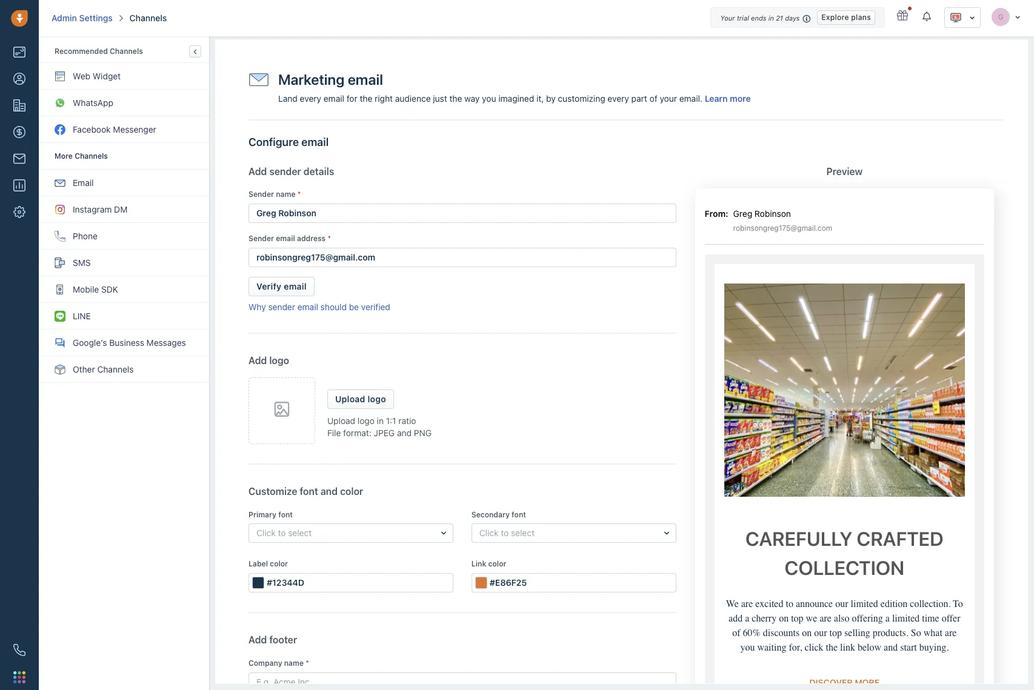 Task type: locate. For each thing, give the bounding box(es) containing it.
phone image
[[13, 645, 25, 657]]

freshworks switcher image
[[13, 672, 25, 684]]

your
[[721, 14, 735, 22]]

channels for other channels
[[97, 364, 134, 375]]

2 vertical spatial channels
[[97, 364, 134, 375]]

mobile sdk
[[73, 284, 118, 295]]

admin settings
[[52, 13, 113, 23]]

settings
[[79, 13, 113, 23]]

mobile
[[73, 284, 99, 295]]

channels inside other channels link
[[97, 364, 134, 375]]

email link
[[39, 170, 209, 196]]

explore plans
[[822, 13, 871, 22]]

web widget link
[[39, 63, 209, 90]]

channels
[[130, 13, 167, 23], [110, 47, 143, 56], [97, 364, 134, 375]]

instagram dm
[[73, 204, 128, 215]]

channels right the settings
[[130, 13, 167, 23]]

other
[[73, 364, 95, 375]]

channels down google's business messages link
[[97, 364, 134, 375]]

phone link
[[39, 223, 209, 250]]

google's business messages
[[73, 338, 186, 348]]

whatsapp
[[73, 98, 113, 108]]

1 vertical spatial channels
[[110, 47, 143, 56]]

recommended channels
[[55, 47, 143, 56]]

web
[[73, 71, 90, 81]]

ic_arrow_down image
[[970, 13, 976, 22]]

21
[[776, 14, 783, 22]]

line
[[73, 311, 91, 321]]

bell regular image
[[923, 11, 933, 22]]

business
[[109, 338, 144, 348]]

facebook messenger link
[[39, 116, 209, 143]]

dm
[[114, 204, 128, 215]]

trial
[[737, 14, 749, 22]]

phone
[[73, 231, 98, 241]]

facebook messenger
[[73, 124, 156, 135]]

channels up the web widget link
[[110, 47, 143, 56]]

other channels
[[73, 364, 134, 375]]

sdk
[[101, 284, 118, 295]]

ic_arrow_down image
[[1015, 13, 1021, 20]]



Task type: describe. For each thing, give the bounding box(es) containing it.
explore
[[822, 13, 849, 22]]

facebook
[[73, 124, 111, 135]]

messenger
[[113, 124, 156, 135]]

your trial ends in 21 days
[[721, 14, 800, 22]]

email
[[73, 178, 94, 188]]

google's
[[73, 338, 107, 348]]

angle left image
[[194, 47, 197, 56]]

phone element
[[7, 639, 32, 663]]

ends
[[751, 14, 767, 22]]

sms
[[73, 258, 91, 268]]

ic_info_icon image
[[803, 13, 812, 24]]

messages
[[147, 338, 186, 348]]

0 vertical spatial channels
[[130, 13, 167, 23]]

admin settings link
[[52, 12, 113, 24]]

sms link
[[39, 250, 209, 277]]

widget
[[93, 71, 121, 81]]

line link
[[39, 303, 209, 330]]

web widget
[[73, 71, 121, 81]]

other channels link
[[39, 357, 209, 383]]

days
[[785, 14, 800, 22]]

plans
[[852, 13, 871, 22]]

google's business messages link
[[39, 330, 209, 357]]

instagram
[[73, 204, 112, 215]]

whatsapp link
[[39, 90, 209, 116]]

recommended
[[55, 47, 108, 56]]

missing translation "unavailable" for locale "en-us" image
[[950, 12, 962, 24]]

in
[[769, 14, 774, 22]]

admin
[[52, 13, 77, 23]]

explore plans button
[[818, 10, 876, 25]]

instagram dm link
[[39, 196, 209, 223]]

mobile sdk link
[[39, 277, 209, 303]]

channels for recommended channels
[[110, 47, 143, 56]]



Task type: vqa. For each thing, say whether or not it's contained in the screenshot.
Jane
no



